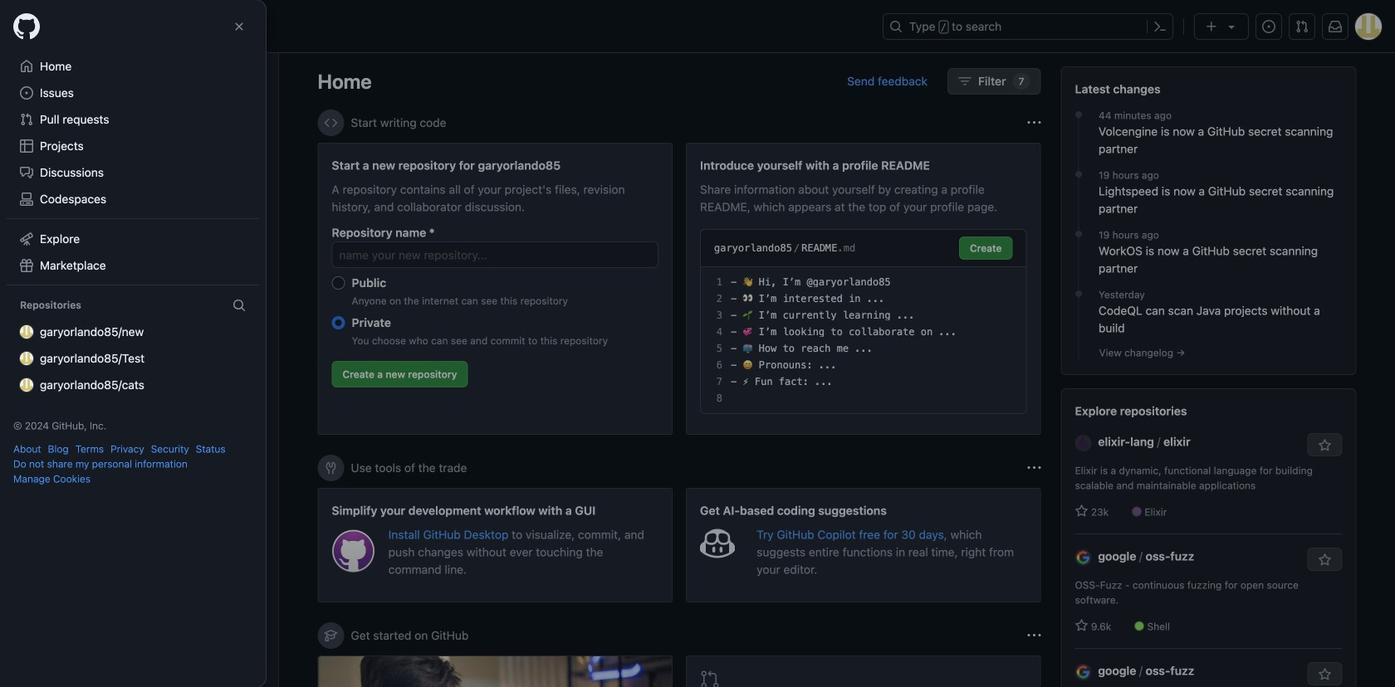 Task type: vqa. For each thing, say whether or not it's contained in the screenshot.
Add or remove reactions element
no



Task type: describe. For each thing, give the bounding box(es) containing it.
git pull request image
[[1295, 20, 1309, 33]]

1 dot fill image from the top
[[1072, 108, 1085, 121]]

2 dot fill image from the top
[[1072, 287, 1085, 301]]

command palette image
[[1153, 20, 1167, 33]]

plus image
[[1205, 20, 1218, 33]]

2 star image from the top
[[1075, 619, 1088, 633]]

issue opened image
[[1262, 20, 1275, 33]]

triangle down image
[[1225, 20, 1238, 33]]



Task type: locate. For each thing, give the bounding box(es) containing it.
2 dot fill image from the top
[[1072, 168, 1085, 181]]

dot fill image
[[1072, 228, 1085, 241], [1072, 287, 1085, 301]]

explore element
[[1061, 66, 1356, 688]]

1 vertical spatial dot fill image
[[1072, 168, 1085, 181]]

explore repositories navigation
[[1061, 389, 1356, 688]]

account element
[[0, 53, 279, 688]]

notifications image
[[1329, 20, 1342, 33]]

0 vertical spatial dot fill image
[[1072, 108, 1085, 121]]

1 dot fill image from the top
[[1072, 228, 1085, 241]]

0 vertical spatial dot fill image
[[1072, 228, 1085, 241]]

1 star image from the top
[[1075, 505, 1088, 518]]

star image
[[1075, 505, 1088, 518], [1075, 619, 1088, 633]]

dot fill image
[[1072, 108, 1085, 121], [1072, 168, 1085, 181]]

1 vertical spatial dot fill image
[[1072, 287, 1085, 301]]

1 vertical spatial star image
[[1075, 619, 1088, 633]]

0 vertical spatial star image
[[1075, 505, 1088, 518]]



